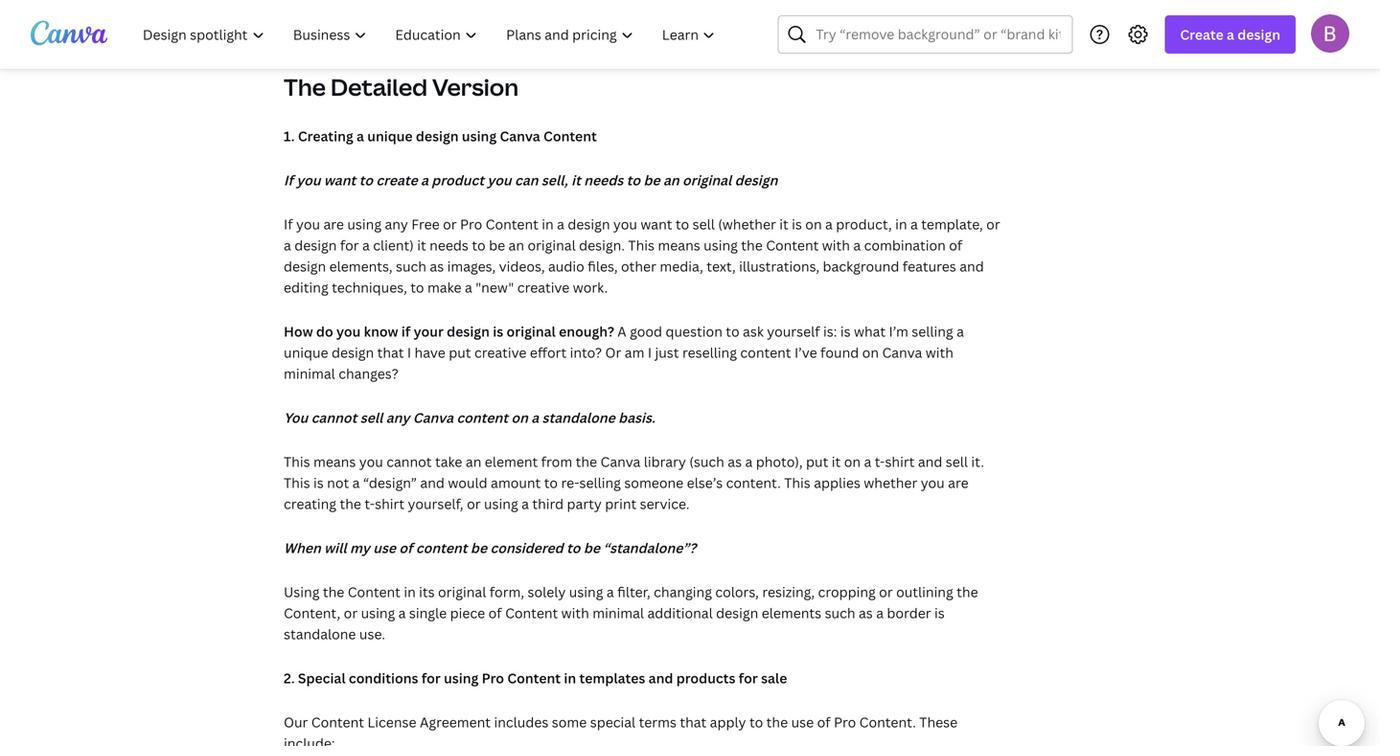 Task type: locate. For each thing, give the bounding box(es) containing it.
such
[[396, 257, 427, 276], [825, 605, 856, 623]]

is down "new"
[[493, 323, 504, 341]]

minimal inside using the content in its original form, solely using a filter, changing colors, resizing, cropping or outlining the content, or using a single piece of content with minimal additional design elements such as a border is standalone use.
[[593, 605, 644, 623]]

be left considered
[[471, 539, 487, 558]]

is
[[792, 215, 802, 233], [493, 323, 504, 341], [841, 323, 851, 341], [314, 474, 324, 492], [935, 605, 945, 623]]

content inside a good question to ask yourself is: is what i'm selling a unique design that i have put creative effort into? or am i just reselling content i've found on canva with minimal changes?
[[741, 344, 792, 362]]

0 horizontal spatial i
[[407, 344, 411, 362]]

top level navigation element
[[130, 15, 732, 54]]

standalone down content,
[[284, 626, 356, 644]]

standalone up "from"
[[542, 409, 615, 427]]

include:
[[284, 735, 335, 747]]

content down yourself,
[[416, 539, 468, 558]]

and left it.
[[918, 453, 943, 471]]

is right is:
[[841, 323, 851, 341]]

0 horizontal spatial with
[[562, 605, 590, 623]]

shirt up whether
[[885, 453, 915, 471]]

in down sell,
[[542, 215, 554, 233]]

1 horizontal spatial shirt
[[885, 453, 915, 471]]

0 vertical spatial pro
[[460, 215, 483, 233]]

0 horizontal spatial as
[[430, 257, 444, 276]]

2 vertical spatial content
[[416, 539, 468, 558]]

cannot up "design"
[[387, 453, 432, 471]]

pro inside if you are using any free or pro content in a design you want to sell (whether it is on a product, in a template, or a design for a client) it needs to be an original design. this means using the content with a combination of design elements, such as images, videos, audio files, other media, text, illustrations, background features and editing techniques, to make a "new" creative work.
[[460, 215, 483, 233]]

use right 'my'
[[373, 539, 396, 558]]

0 vertical spatial shirt
[[885, 453, 915, 471]]

are
[[324, 215, 344, 233], [948, 474, 969, 492]]

version
[[432, 71, 519, 103]]

a
[[1227, 25, 1235, 44], [357, 127, 364, 145], [421, 171, 429, 189], [557, 215, 565, 233], [826, 215, 833, 233], [911, 215, 918, 233], [284, 236, 291, 255], [362, 236, 370, 255], [854, 236, 861, 255], [465, 279, 473, 297], [957, 323, 965, 341], [531, 409, 539, 427], [746, 453, 753, 471], [864, 453, 872, 471], [353, 474, 360, 492], [522, 495, 529, 513], [607, 583, 614, 602], [399, 605, 406, 623], [877, 605, 884, 623]]

if for if you are using any free or pro content in a design you want to sell (whether it is on a product, in a template, or a design for a client) it needs to be an original design. this means using the content with a combination of design elements, such as images, videos, audio files, other media, text, illustrations, background features and editing techniques, to make a "new" creative work.
[[284, 215, 293, 233]]

unique inside a good question to ask yourself is: is what i'm selling a unique design that i have put creative effort into? or am i just reselling content i've found on canva with minimal changes?
[[284, 344, 329, 362]]

yourself,
[[408, 495, 464, 513]]

2 if from the top
[[284, 215, 293, 233]]

1 horizontal spatial sell
[[693, 215, 715, 233]]

0 horizontal spatial want
[[324, 171, 356, 189]]

1 horizontal spatial selling
[[912, 323, 954, 341]]

0 vertical spatial content
[[741, 344, 792, 362]]

0 horizontal spatial selling
[[580, 474, 621, 492]]

0 vertical spatial are
[[324, 215, 344, 233]]

canva up can
[[500, 127, 541, 145]]

you right the do
[[337, 323, 361, 341]]

1 horizontal spatial minimal
[[593, 605, 644, 623]]

put up applies
[[806, 453, 829, 471]]

1 horizontal spatial are
[[948, 474, 969, 492]]

1 horizontal spatial that
[[680, 714, 707, 732]]

and
[[960, 257, 984, 276], [918, 453, 943, 471], [420, 474, 445, 492], [649, 670, 673, 688]]

0 horizontal spatial put
[[449, 344, 471, 362]]

needs right sell,
[[584, 171, 624, 189]]

sell
[[693, 215, 715, 233], [360, 409, 383, 427], [946, 453, 968, 471]]

changing
[[654, 583, 712, 602]]

1 vertical spatial sell
[[360, 409, 383, 427]]

pro up includes
[[482, 670, 504, 688]]

1 horizontal spatial for
[[422, 670, 441, 688]]

minimal
[[284, 365, 335, 383], [593, 605, 644, 623]]

or inside this means you cannot take an element from the canva library (such as a photo), put it on a t-shirt and sell it. this is not a "design" and would amount to re-selling someone else's content. this applies whether you are creating the t-shirt yourself, or using a third party print service.
[[467, 495, 481, 513]]

0 vertical spatial as
[[430, 257, 444, 276]]

0 horizontal spatial such
[[396, 257, 427, 276]]

using up text,
[[704, 236, 738, 255]]

bob builder image
[[1312, 14, 1350, 52]]

1 horizontal spatial cannot
[[387, 453, 432, 471]]

other
[[621, 257, 657, 276]]

canva inside this means you cannot take an element from the canva library (such as a photo), put it on a t-shirt and sell it. this is not a "design" and would amount to re-selling someone else's content. this applies whether you are creating the t-shirt yourself, or using a third party print service.
[[601, 453, 641, 471]]

considered
[[490, 539, 564, 558]]

a left "third"
[[522, 495, 529, 513]]

means up media,
[[658, 236, 701, 255]]

to
[[359, 171, 373, 189], [627, 171, 641, 189], [676, 215, 690, 233], [472, 236, 486, 255], [411, 279, 424, 297], [726, 323, 740, 341], [544, 474, 558, 492], [567, 539, 581, 558], [750, 714, 764, 732]]

0 vertical spatial such
[[396, 257, 427, 276]]

special
[[590, 714, 636, 732]]

someone
[[625, 474, 684, 492]]

canva
[[500, 127, 541, 145], [883, 344, 923, 362], [413, 409, 454, 427], [601, 453, 641, 471]]

selling up party
[[580, 474, 621, 492]]

print
[[605, 495, 637, 513]]

sell down changes?
[[360, 409, 383, 427]]

the
[[741, 236, 763, 255], [576, 453, 597, 471], [340, 495, 361, 513], [323, 583, 345, 602], [957, 583, 979, 602], [767, 714, 788, 732]]

1 horizontal spatial put
[[806, 453, 829, 471]]

an inside if you are using any free or pro content in a design you want to sell (whether it is on a product, in a template, or a design for a client) it needs to be an original design. this means using the content with a combination of design elements, such as images, videos, audio files, other media, text, illustrations, background features and editing techniques, to make a "new" creative work.
[[509, 236, 525, 255]]

any inside if you are using any free or pro content in a design you want to sell (whether it is on a product, in a template, or a design for a client) it needs to be an original design. this means using the content with a combination of design elements, such as images, videos, audio files, other media, text, illustrations, background features and editing techniques, to make a "new" creative work.
[[385, 215, 408, 233]]

cannot
[[311, 409, 357, 427], [387, 453, 432, 471]]

1 vertical spatial shirt
[[375, 495, 405, 513]]

are right whether
[[948, 474, 969, 492]]

design inside a good question to ask yourself is: is what i'm selling a unique design that i have put creative effort into? or am i just reselling content i've found on canva with minimal changes?
[[332, 344, 374, 362]]

if down 1.
[[284, 171, 293, 189]]

cannot inside this means you cannot take an element from the canva library (such as a photo), put it on a t-shirt and sell it. this is not a "design" and would amount to re-selling someone else's content. this applies whether you are creating the t-shirt yourself, or using a third party print service.
[[387, 453, 432, 471]]

1 horizontal spatial use
[[792, 714, 814, 732]]

our content license agreement includes some special terms that apply to the use of pro content. these include:
[[284, 714, 958, 747]]

1 vertical spatial that
[[680, 714, 707, 732]]

selling inside a good question to ask yourself is: is what i'm selling a unique design that i have put creative effort into? or am i just reselling content i've found on canva with minimal changes?
[[912, 323, 954, 341]]

or right the template,
[[987, 215, 1001, 233]]

using up product
[[462, 127, 497, 145]]

this up other at the top left of page
[[628, 236, 655, 255]]

is inside if you are using any free or pro content in a design you want to sell (whether it is on a product, in a template, or a design for a client) it needs to be an original design. this means using the content with a combination of design elements, such as images, videos, audio files, other media, text, illustrations, background features and editing techniques, to make a "new" creative work.
[[792, 215, 802, 233]]

1 vertical spatial needs
[[430, 236, 469, 255]]

elements,
[[329, 257, 393, 276]]

content up videos,
[[486, 215, 539, 233]]

0 vertical spatial creative
[[518, 279, 570, 297]]

1 vertical spatial minimal
[[593, 605, 644, 623]]

for up elements,
[[340, 236, 359, 255]]

license
[[368, 714, 417, 732]]

would
[[448, 474, 488, 492]]

creative down videos,
[[518, 279, 570, 297]]

1 vertical spatial put
[[806, 453, 829, 471]]

free
[[412, 215, 440, 233]]

means inside this means you cannot take an element from the canva library (such as a photo), put it on a t-shirt and sell it. this is not a "design" and would amount to re-selling someone else's content. this applies whether you are creating the t-shirt yourself, or using a third party print service.
[[314, 453, 356, 471]]

on down what on the top of page
[[863, 344, 879, 362]]

0 vertical spatial needs
[[584, 171, 624, 189]]

put
[[449, 344, 471, 362], [806, 453, 829, 471]]

of down form,
[[489, 605, 502, 623]]

design inside dropdown button
[[1238, 25, 1281, 44]]

some
[[552, 714, 587, 732]]

my
[[350, 539, 370, 558]]

the down (whether
[[741, 236, 763, 255]]

as down cropping
[[859, 605, 873, 623]]

use inside our content license agreement includes some special terms that apply to the use of pro content. these include:
[[792, 714, 814, 732]]

includes
[[494, 714, 549, 732]]

such down the client)
[[396, 257, 427, 276]]

original up audio at the left
[[528, 236, 576, 255]]

if you want to create a product you can sell, it needs to be an original design
[[284, 171, 778, 189]]

2.
[[284, 670, 295, 688]]

use right apply
[[792, 714, 814, 732]]

1 vertical spatial such
[[825, 605, 856, 623]]

0 vertical spatial use
[[373, 539, 396, 558]]

canva up someone
[[601, 453, 641, 471]]

how do you know if your design is original enough?
[[284, 323, 618, 341]]

2 vertical spatial as
[[859, 605, 873, 623]]

be up videos,
[[489, 236, 505, 255]]

1 vertical spatial standalone
[[284, 626, 356, 644]]

a good question to ask yourself is: is what i'm selling a unique design that i have put creative effort into? or am i just reselling content i've found on canva with minimal changes?
[[284, 323, 965, 383]]

canva inside a good question to ask yourself is: is what i'm selling a unique design that i have put creative effort into? or am i just reselling content i've found on canva with minimal changes?
[[883, 344, 923, 362]]

sell left (whether
[[693, 215, 715, 233]]

a up the editing
[[284, 236, 291, 255]]

2 vertical spatial pro
[[834, 714, 857, 732]]

1 vertical spatial an
[[509, 236, 525, 255]]

means up not
[[314, 453, 356, 471]]

such inside using the content in its original form, solely using a filter, changing colors, resizing, cropping or outlining the content, or using a single piece of content with minimal additional design elements such as a border is standalone use.
[[825, 605, 856, 623]]

0 horizontal spatial an
[[466, 453, 482, 471]]

such down cropping
[[825, 605, 856, 623]]

0 vertical spatial an
[[664, 171, 680, 189]]

1 horizontal spatial needs
[[584, 171, 624, 189]]

are up elements,
[[324, 215, 344, 233]]

2 vertical spatial with
[[562, 605, 590, 623]]

applies
[[814, 474, 861, 492]]

1 horizontal spatial as
[[728, 453, 742, 471]]

this down the photo),
[[785, 474, 811, 492]]

if up the editing
[[284, 215, 293, 233]]

on inside if you are using any free or pro content in a design you want to sell (whether it is on a product, in a template, or a design for a client) it needs to be an original design. this means using the content with a combination of design elements, such as images, videos, audio files, other media, text, illustrations, background features and editing techniques, to make a "new" creative work.
[[806, 215, 822, 233]]

0 vertical spatial standalone
[[542, 409, 615, 427]]

piece
[[450, 605, 485, 623]]

as inside this means you cannot take an element from the canva library (such as a photo), put it on a t-shirt and sell it. this is not a "design" and would amount to re-selling someone else's content. this applies whether you are creating the t-shirt yourself, or using a third party print service.
[[728, 453, 742, 471]]

when
[[284, 539, 321, 558]]

2 horizontal spatial an
[[664, 171, 680, 189]]

0 horizontal spatial standalone
[[284, 626, 356, 644]]

solely
[[528, 583, 566, 602]]

t-
[[875, 453, 885, 471], [365, 495, 375, 513]]

0 vertical spatial sell
[[693, 215, 715, 233]]

do
[[316, 323, 333, 341]]

1 horizontal spatial with
[[822, 236, 850, 255]]

service.
[[640, 495, 690, 513]]

it.
[[972, 453, 985, 471]]

the down not
[[340, 495, 361, 513]]

0 vertical spatial t-
[[875, 453, 885, 471]]

2 horizontal spatial with
[[926, 344, 954, 362]]

with down features
[[926, 344, 954, 362]]

an up videos,
[[509, 236, 525, 255]]

original up effort
[[507, 323, 556, 341]]

0 vertical spatial with
[[822, 236, 850, 255]]

standalone inside using the content in its original form, solely using a filter, changing colors, resizing, cropping or outlining the content, or using a single piece of content with minimal additional design elements such as a border is standalone use.
[[284, 626, 356, 644]]

needs
[[584, 171, 624, 189], [430, 236, 469, 255]]

1 vertical spatial as
[[728, 453, 742, 471]]

with down solely
[[562, 605, 590, 623]]

or
[[606, 344, 622, 362]]

0 horizontal spatial minimal
[[284, 365, 335, 383]]

2 horizontal spatial sell
[[946, 453, 968, 471]]

this
[[628, 236, 655, 255], [284, 453, 310, 471], [284, 474, 310, 492], [785, 474, 811, 492]]

of inside our content license agreement includes some special terms that apply to the use of pro content. these include:
[[818, 714, 831, 732]]

0 horizontal spatial that
[[377, 344, 404, 362]]

sell left it.
[[946, 453, 968, 471]]

good
[[630, 323, 663, 341]]

1 horizontal spatial such
[[825, 605, 856, 623]]

0 vertical spatial put
[[449, 344, 471, 362]]

content for be
[[416, 539, 468, 558]]

minimal down filter,
[[593, 605, 644, 623]]

what
[[854, 323, 886, 341]]

0 vertical spatial if
[[284, 171, 293, 189]]

with
[[822, 236, 850, 255], [926, 344, 954, 362], [562, 605, 590, 623]]

0 horizontal spatial shirt
[[375, 495, 405, 513]]

text,
[[707, 257, 736, 276]]

a down images,
[[465, 279, 473, 297]]

create a design
[[1181, 25, 1281, 44]]

1 vertical spatial are
[[948, 474, 969, 492]]

of inside using the content in its original form, solely using a filter, changing colors, resizing, cropping or outlining the content, or using a single piece of content with minimal additional design elements such as a border is standalone use.
[[489, 605, 502, 623]]

0 horizontal spatial are
[[324, 215, 344, 233]]

0 vertical spatial any
[[385, 215, 408, 233]]

minimal down the how
[[284, 365, 335, 383]]

content.
[[860, 714, 917, 732]]

template,
[[922, 215, 984, 233]]

a right not
[[353, 474, 360, 492]]

1 horizontal spatial i
[[648, 344, 652, 362]]

any
[[385, 215, 408, 233], [386, 409, 410, 427]]

elements
[[762, 605, 822, 623]]

content up 'include:'
[[311, 714, 364, 732]]

creative left effort
[[475, 344, 527, 362]]

it up applies
[[832, 453, 841, 471]]

when will my use of content be considered to be "standalone"?
[[284, 539, 697, 558]]

as
[[430, 257, 444, 276], [728, 453, 742, 471], [859, 605, 873, 623]]

1 vertical spatial pro
[[482, 670, 504, 688]]

in inside using the content in its original form, solely using a filter, changing colors, resizing, cropping or outlining the content, or using a single piece of content with minimal additional design elements such as a border is standalone use.
[[404, 583, 416, 602]]

1 vertical spatial creative
[[475, 344, 527, 362]]

the down sale
[[767, 714, 788, 732]]

content.
[[726, 474, 781, 492]]

unique down the how
[[284, 344, 329, 362]]

0 vertical spatial that
[[377, 344, 404, 362]]

on
[[806, 215, 822, 233], [863, 344, 879, 362], [511, 409, 528, 427], [844, 453, 861, 471]]

"new"
[[476, 279, 514, 297]]

1 horizontal spatial t-
[[875, 453, 885, 471]]

to up if you are using any free or pro content in a design you want to sell (whether it is on a product, in a template, or a design for a client) it needs to be an original design. this means using the content with a combination of design elements, such as images, videos, audio files, other media, text, illustrations, background features and editing techniques, to make a "new" creative work.
[[627, 171, 641, 189]]

for left sale
[[739, 670, 758, 688]]

sell inside if you are using any free or pro content in a design you want to sell (whether it is on a product, in a template, or a design for a client) it needs to be an original design. this means using the content with a combination of design elements, such as images, videos, audio files, other media, text, illustrations, background features and editing techniques, to make a "new" creative work.
[[693, 215, 715, 233]]

1 if from the top
[[284, 171, 293, 189]]

the inside if you are using any free or pro content in a design you want to sell (whether it is on a product, in a template, or a design for a client) it needs to be an original design. this means using the content with a combination of design elements, such as images, videos, audio files, other media, text, illustrations, background features and editing techniques, to make a "new" creative work.
[[741, 236, 763, 255]]

0 horizontal spatial for
[[340, 236, 359, 255]]

original up (whether
[[683, 171, 732, 189]]

in
[[542, 215, 554, 233], [896, 215, 908, 233], [404, 583, 416, 602], [564, 670, 576, 688]]

product,
[[836, 215, 892, 233]]

a inside dropdown button
[[1227, 25, 1235, 44]]

or right free
[[443, 215, 457, 233]]

content up element
[[457, 409, 508, 427]]

0 horizontal spatial t-
[[365, 495, 375, 513]]

0 vertical spatial means
[[658, 236, 701, 255]]

i've
[[795, 344, 818, 362]]

(such
[[690, 453, 725, 471]]

0 horizontal spatial unique
[[284, 344, 329, 362]]

are inside this means you cannot take an element from the canva library (such as a photo), put it on a t-shirt and sell it. this is not a "design" and would amount to re-selling someone else's content. this applies whether you are creating the t-shirt yourself, or using a third party print service.
[[948, 474, 969, 492]]

original up piece at the left
[[438, 583, 486, 602]]

1 vertical spatial if
[[284, 215, 293, 233]]

creative
[[518, 279, 570, 297], [475, 344, 527, 362]]

you up the editing
[[296, 215, 320, 233]]

to right apply
[[750, 714, 764, 732]]

apply
[[710, 714, 746, 732]]

1 vertical spatial want
[[641, 215, 673, 233]]

1 i from the left
[[407, 344, 411, 362]]

1 vertical spatial use
[[792, 714, 814, 732]]

a right create at top
[[1227, 25, 1235, 44]]

the
[[284, 71, 326, 103]]

unique up create
[[368, 127, 413, 145]]

0 vertical spatial minimal
[[284, 365, 335, 383]]

2 vertical spatial an
[[466, 453, 482, 471]]

1 horizontal spatial unique
[[368, 127, 413, 145]]

0 horizontal spatial cannot
[[311, 409, 357, 427]]

1 vertical spatial unique
[[284, 344, 329, 362]]

make
[[428, 279, 462, 297]]

0 horizontal spatial means
[[314, 453, 356, 471]]

for right conditions
[[422, 670, 441, 688]]

or up border
[[879, 583, 893, 602]]

content for basis.
[[457, 409, 508, 427]]

1 vertical spatial selling
[[580, 474, 621, 492]]

you down 'creating'
[[297, 171, 321, 189]]

pro inside our content license agreement includes some special terms that apply to the use of pro content. these include:
[[834, 714, 857, 732]]

2 vertical spatial sell
[[946, 453, 968, 471]]

found
[[821, 344, 859, 362]]

with up "background"
[[822, 236, 850, 255]]

using inside this means you cannot take an element from the canva library (such as a photo), put it on a t-shirt and sell it. this is not a "design" and would amount to re-selling someone else's content. this applies whether you are creating the t-shirt yourself, or using a third party print service.
[[484, 495, 518, 513]]

want inside if you are using any free or pro content in a design you want to sell (whether it is on a product, in a template, or a design for a client) it needs to be an original design. this means using the content with a combination of design elements, such as images, videos, audio files, other media, text, illustrations, background features and editing techniques, to make a "new" creative work.
[[641, 215, 673, 233]]

0 vertical spatial selling
[[912, 323, 954, 341]]

1 horizontal spatial an
[[509, 236, 525, 255]]

canva down i'm
[[883, 344, 923, 362]]

can
[[515, 171, 538, 189]]

such inside if you are using any free or pro content in a design you want to sell (whether it is on a product, in a template, or a design for a client) it needs to be an original design. this means using the content with a combination of design elements, such as images, videos, audio files, other media, text, illustrations, background features and editing techniques, to make a "new" creative work.
[[396, 257, 427, 276]]

sell,
[[542, 171, 568, 189]]

templates
[[580, 670, 646, 688]]

of down the template,
[[950, 236, 963, 255]]

any down changes?
[[386, 409, 410, 427]]

if inside if you are using any free or pro content in a design you want to sell (whether it is on a product, in a template, or a design for a client) it needs to be an original design. this means using the content with a combination of design elements, such as images, videos, audio files, other media, text, illustrations, background features and editing techniques, to make a "new" creative work.
[[284, 215, 293, 233]]

amount
[[491, 474, 541, 492]]

to left ask
[[726, 323, 740, 341]]

reselling
[[683, 344, 737, 362]]

1 vertical spatial means
[[314, 453, 356, 471]]

1 vertical spatial with
[[926, 344, 954, 362]]

2 horizontal spatial as
[[859, 605, 873, 623]]

put down how do you know if your design is original enough?
[[449, 344, 471, 362]]

a up the combination
[[911, 215, 918, 233]]

into?
[[570, 344, 602, 362]]

or
[[443, 215, 457, 233], [987, 215, 1001, 233], [467, 495, 481, 513], [879, 583, 893, 602], [344, 605, 358, 623]]

using
[[284, 583, 320, 602]]

1 vertical spatial content
[[457, 409, 508, 427]]

shirt down "design"
[[375, 495, 405, 513]]

0 vertical spatial cannot
[[311, 409, 357, 427]]

0 horizontal spatial use
[[373, 539, 396, 558]]

1 vertical spatial cannot
[[387, 453, 432, 471]]

1 horizontal spatial want
[[641, 215, 673, 233]]

1 horizontal spatial means
[[658, 236, 701, 255]]

is down 'outlining'
[[935, 605, 945, 623]]



Task type: describe. For each thing, give the bounding box(es) containing it.
a
[[618, 323, 627, 341]]

0 vertical spatial want
[[324, 171, 356, 189]]

its
[[419, 583, 435, 602]]

features
[[903, 257, 957, 276]]

filter,
[[618, 583, 651, 602]]

if for if you want to create a product you can sell, it needs to be an original design
[[284, 171, 293, 189]]

a up content.
[[746, 453, 753, 471]]

these
[[920, 714, 958, 732]]

selling inside this means you cannot take an element from the canva library (such as a photo), put it on a t-shirt and sell it. this is not a "design" and would amount to re-selling someone else's content. this applies whether you are creating the t-shirt yourself, or using a third party print service.
[[580, 474, 621, 492]]

2 i from the left
[[648, 344, 652, 362]]

am
[[625, 344, 645, 362]]

put inside a good question to ask yourself is: is what i'm selling a unique design that i have put creative effort into? or am i just reselling content i've found on canva with minimal changes?
[[449, 344, 471, 362]]

content up sell,
[[544, 127, 597, 145]]

work.
[[573, 279, 608, 297]]

of right 'my'
[[399, 539, 413, 558]]

yourself
[[767, 323, 820, 341]]

to inside this means you cannot take an element from the canva library (such as a photo), put it on a t-shirt and sell it. this is not a "design" and would amount to re-selling someone else's content. this applies whether you are creating the t-shirt yourself, or using a third party print service.
[[544, 474, 558, 492]]

content up illustrations, in the right of the page
[[766, 236, 819, 255]]

re-
[[561, 474, 580, 492]]

ask
[[743, 323, 764, 341]]

0 horizontal spatial sell
[[360, 409, 383, 427]]

else's
[[687, 474, 723, 492]]

i'm
[[889, 323, 909, 341]]

a right 'creating'
[[357, 127, 364, 145]]

a up "background"
[[854, 236, 861, 255]]

to left create
[[359, 171, 373, 189]]

the right 'outlining'
[[957, 583, 979, 602]]

it down free
[[417, 236, 426, 255]]

and up the terms
[[649, 670, 673, 688]]

a up audio at the left
[[557, 215, 565, 233]]

have
[[415, 344, 446, 362]]

content up use.
[[348, 583, 401, 602]]

border
[[887, 605, 932, 623]]

the inside our content license agreement includes some special terms that apply to the use of pro content. these include:
[[767, 714, 788, 732]]

not
[[327, 474, 349, 492]]

this inside if you are using any free or pro content in a design you want to sell (whether it is on a product, in a template, or a design for a client) it needs to be an original design. this means using the content with a combination of design elements, such as images, videos, audio files, other media, text, illustrations, background features and editing techniques, to make a "new" creative work.
[[628, 236, 655, 255]]

content inside our content license agreement includes some special terms that apply to the use of pro content. these include:
[[311, 714, 364, 732]]

the up re-
[[576, 453, 597, 471]]

take
[[435, 453, 463, 471]]

you
[[284, 409, 308, 427]]

files,
[[588, 257, 618, 276]]

a up element
[[531, 409, 539, 427]]

effort
[[530, 344, 567, 362]]

using up the client)
[[347, 215, 382, 233]]

resizing,
[[763, 583, 815, 602]]

to inside our content license agreement includes some special terms that apply to the use of pro content. these include:
[[750, 714, 764, 732]]

of inside if you are using any free or pro content in a design you want to sell (whether it is on a product, in a template, or a design for a client) it needs to be an original design. this means using the content with a combination of design elements, such as images, videos, audio files, other media, text, illustrations, background features and editing techniques, to make a "new" creative work.
[[950, 236, 963, 255]]

that inside our content license agreement includes some special terms that apply to the use of pro content. these include:
[[680, 714, 707, 732]]

using up agreement
[[444, 670, 479, 688]]

put inside this means you cannot take an element from the canva library (such as a photo), put it on a t-shirt and sell it. this is not a "design" and would amount to re-selling someone else's content. this applies whether you are creating the t-shirt yourself, or using a third party print service.
[[806, 453, 829, 471]]

creating
[[284, 495, 337, 513]]

creative inside if you are using any free or pro content in a design you want to sell (whether it is on a product, in a template, or a design for a client) it needs to be an original design. this means using the content with a combination of design elements, such as images, videos, audio files, other media, text, illustrations, background features and editing techniques, to make a "new" creative work.
[[518, 279, 570, 297]]

"standalone"?
[[603, 539, 697, 558]]

the detailed version
[[284, 71, 519, 103]]

to up media,
[[676, 215, 690, 233]]

element
[[485, 453, 538, 471]]

from
[[541, 453, 573, 471]]

and up yourself,
[[420, 474, 445, 492]]

content down solely
[[505, 605, 558, 623]]

a left single
[[399, 605, 406, 623]]

a inside a good question to ask yourself is: is what i'm selling a unique design that i have put creative effort into? or am i just reselling content i've found on canva with minimal changes?
[[957, 323, 965, 341]]

colors,
[[716, 583, 759, 602]]

it inside this means you cannot take an element from the canva library (such as a photo), put it on a t-shirt and sell it. this is not a "design" and would amount to re-selling someone else's content. this applies whether you are creating the t-shirt yourself, or using a third party print service.
[[832, 453, 841, 471]]

changes?
[[339, 365, 399, 383]]

with inside if you are using any free or pro content in a design you want to sell (whether it is on a product, in a template, or a design for a client) it needs to be an original design. this means using the content with a combination of design elements, such as images, videos, audio files, other media, text, illustrations, background features and editing techniques, to make a "new" creative work.
[[822, 236, 850, 255]]

1 vertical spatial t-
[[365, 495, 375, 513]]

it right sell,
[[572, 171, 581, 189]]

create
[[376, 171, 418, 189]]

a left product, on the right top
[[826, 215, 833, 233]]

and inside if you are using any free or pro content in a design you want to sell (whether it is on a product, in a template, or a design for a client) it needs to be an original design. this means using the content with a combination of design elements, such as images, videos, audio files, other media, text, illustrations, background features and editing techniques, to make a "new" creative work.
[[960, 257, 984, 276]]

the up content,
[[323, 583, 345, 602]]

on up element
[[511, 409, 528, 427]]

whether
[[864, 474, 918, 492]]

creative inside a good question to ask yourself is: is what i'm selling a unique design that i have put creative effort into? or am i just reselling content i've found on canva with minimal changes?
[[475, 344, 527, 362]]

that inside a good question to ask yourself is: is what i'm selling a unique design that i have put creative effort into? or am i just reselling content i've found on canva with minimal changes?
[[377, 344, 404, 362]]

1 horizontal spatial standalone
[[542, 409, 615, 427]]

to left the make on the left of page
[[411, 279, 424, 297]]

how
[[284, 323, 313, 341]]

you up "design"
[[359, 453, 383, 471]]

images,
[[447, 257, 496, 276]]

special
[[298, 670, 346, 688]]

outlining
[[897, 583, 954, 602]]

needs inside if you are using any free or pro content in a design you want to sell (whether it is on a product, in a template, or a design for a client) it needs to be an original design. this means using the content with a combination of design elements, such as images, videos, audio files, other media, text, illustrations, background features and editing techniques, to make a "new" creative work.
[[430, 236, 469, 255]]

cropping
[[818, 583, 876, 602]]

as inside if you are using any free or pro content in a design you want to sell (whether it is on a product, in a template, or a design for a client) it needs to be an original design. this means using the content with a combination of design elements, such as images, videos, audio files, other media, text, illustrations, background features and editing techniques, to make a "new" creative work.
[[430, 257, 444, 276]]

illustrations,
[[739, 257, 820, 276]]

original inside if you are using any free or pro content in a design you want to sell (whether it is on a product, in a template, or a design for a client) it needs to be an original design. this means using the content with a combination of design elements, such as images, videos, audio files, other media, text, illustrations, background features and editing techniques, to make a "new" creative work.
[[528, 236, 576, 255]]

a up elements,
[[362, 236, 370, 255]]

is inside this means you cannot take an element from the canva library (such as a photo), put it on a t-shirt and sell it. this is not a "design" and would amount to re-selling someone else's content. this applies whether you are creating the t-shirt yourself, or using a third party print service.
[[314, 474, 324, 492]]

to up images,
[[472, 236, 486, 255]]

background
[[823, 257, 900, 276]]

using right solely
[[569, 583, 604, 602]]

single
[[409, 605, 447, 623]]

"design"
[[363, 474, 417, 492]]

2 horizontal spatial for
[[739, 670, 758, 688]]

are inside if you are using any free or pro content in a design you want to sell (whether it is on a product, in a template, or a design for a client) it needs to be an original design. this means using the content with a combination of design elements, such as images, videos, audio files, other media, text, illustrations, background features and editing techniques, to make a "new" creative work.
[[324, 215, 344, 233]]

you right whether
[[921, 474, 945, 492]]

using the content in its original form, solely using a filter, changing colors, resizing, cropping or outlining the content, or using a single piece of content with minimal additional design elements such as a border is standalone use.
[[284, 583, 979, 644]]

a left filter,
[[607, 583, 614, 602]]

basis.
[[619, 409, 656, 427]]

this up the creating on the bottom
[[284, 474, 310, 492]]

create a design button
[[1165, 15, 1296, 54]]

design.
[[579, 236, 625, 255]]

with inside a good question to ask yourself is: is what i'm selling a unique design that i have put creative effort into? or am i just reselling content i've found on canva with minimal changes?
[[926, 344, 954, 362]]

as inside using the content in its original form, solely using a filter, changing colors, resizing, cropping or outlining the content, or using a single piece of content with minimal additional design elements such as a border is standalone use.
[[859, 605, 873, 623]]

1.
[[284, 127, 295, 145]]

if
[[402, 323, 411, 341]]

design inside using the content in its original form, solely using a filter, changing colors, resizing, cropping or outlining the content, or using a single piece of content with minimal additional design elements such as a border is standalone use.
[[716, 605, 759, 623]]

products
[[677, 670, 736, 688]]

techniques,
[[332, 279, 407, 297]]

with inside using the content in its original form, solely using a filter, changing colors, resizing, cropping or outlining the content, or using a single piece of content with minimal additional design elements such as a border is standalone use.
[[562, 605, 590, 623]]

a up whether
[[864, 453, 872, 471]]

1. creating a unique design using canva content
[[284, 127, 597, 145]]

1 vertical spatial any
[[386, 409, 410, 427]]

on inside this means you cannot take an element from the canva library (such as a photo), put it on a t-shirt and sell it. this is not a "design" and would amount to re-selling someone else's content. this applies whether you are creating the t-shirt yourself, or using a third party print service.
[[844, 453, 861, 471]]

0 vertical spatial unique
[[368, 127, 413, 145]]

product
[[432, 171, 484, 189]]

create
[[1181, 25, 1224, 44]]

Try "remove background" or "brand kit" search field
[[816, 16, 1061, 53]]

an inside this means you cannot take an element from the canva library (such as a photo), put it on a t-shirt and sell it. this is not a "design" and would amount to re-selling someone else's content. this applies whether you are creating the t-shirt yourself, or using a third party print service.
[[466, 453, 482, 471]]

agreement
[[420, 714, 491, 732]]

you left can
[[487, 171, 512, 189]]

audio
[[548, 257, 585, 276]]

in up the combination
[[896, 215, 908, 233]]

additional
[[648, 605, 713, 623]]

this down you
[[284, 453, 310, 471]]

will
[[324, 539, 347, 558]]

minimal inside a good question to ask yourself is: is what i'm selling a unique design that i have put creative effort into? or am i just reselling content i've found on canva with minimal changes?
[[284, 365, 335, 383]]

sell inside this means you cannot take an element from the canva library (such as a photo), put it on a t-shirt and sell it. this is not a "design" and would amount to re-selling someone else's content. this applies whether you are creating the t-shirt yourself, or using a third party print service.
[[946, 453, 968, 471]]

2. special conditions for using pro content in templates and products for sale
[[284, 670, 788, 688]]

be inside if you are using any free or pro content in a design you want to sell (whether it is on a product, in a template, or a design for a client) it needs to be an original design. this means using the content with a combination of design elements, such as images, videos, audio files, other media, text, illustrations, background features and editing techniques, to make a "new" creative work.
[[489, 236, 505, 255]]

canva up take
[[413, 409, 454, 427]]

use.
[[359, 626, 385, 644]]

library
[[644, 453, 686, 471]]

means inside if you are using any free or pro content in a design you want to sell (whether it is on a product, in a template, or a design for a client) it needs to be an original design. this means using the content with a combination of design elements, such as images, videos, audio files, other media, text, illustrations, background features and editing techniques, to make a "new" creative work.
[[658, 236, 701, 255]]

original inside using the content in its original form, solely using a filter, changing colors, resizing, cropping or outlining the content, or using a single piece of content with minimal additional design elements such as a border is standalone use.
[[438, 583, 486, 602]]

enough?
[[559, 323, 615, 341]]

to down party
[[567, 539, 581, 558]]

or right content,
[[344, 605, 358, 623]]

terms
[[639, 714, 677, 732]]

be down party
[[584, 539, 600, 558]]

a left border
[[877, 605, 884, 623]]

is inside using the content in its original form, solely using a filter, changing colors, resizing, cropping or outlining the content, or using a single piece of content with minimal additional design elements such as a border is standalone use.
[[935, 605, 945, 623]]

a right create
[[421, 171, 429, 189]]

on inside a good question to ask yourself is: is what i'm selling a unique design that i have put creative effort into? or am i just reselling content i've found on canva with minimal changes?
[[863, 344, 879, 362]]

detailed
[[331, 71, 428, 103]]

is inside a good question to ask yourself is: is what i'm selling a unique design that i have put creative effort into? or am i just reselling content i've found on canva with minimal changes?
[[841, 323, 851, 341]]

if you are using any free or pro content in a design you want to sell (whether it is on a product, in a template, or a design for a client) it needs to be an original design. this means using the content with a combination of design elements, such as images, videos, audio files, other media, text, illustrations, background features and editing techniques, to make a "new" creative work.
[[284, 215, 1001, 297]]

know
[[364, 323, 398, 341]]

content up includes
[[508, 670, 561, 688]]

videos,
[[499, 257, 545, 276]]

you up design.
[[614, 215, 638, 233]]

to inside a good question to ask yourself is: is what i'm selling a unique design that i have put creative effort into? or am i just reselling content i've found on canva with minimal changes?
[[726, 323, 740, 341]]

be up if you are using any free or pro content in a design you want to sell (whether it is on a product, in a template, or a design for a client) it needs to be an original design. this means using the content with a combination of design elements, such as images, videos, audio files, other media, text, illustrations, background features and editing techniques, to make a "new" creative work.
[[644, 171, 660, 189]]

content,
[[284, 605, 341, 623]]

photo),
[[756, 453, 803, 471]]

in left the templates
[[564, 670, 576, 688]]

media,
[[660, 257, 704, 276]]

for inside if you are using any free or pro content in a design you want to sell (whether it is on a product, in a template, or a design for a client) it needs to be an original design. this means using the content with a combination of design elements, such as images, videos, audio files, other media, text, illustrations, background features and editing techniques, to make a "new" creative work.
[[340, 236, 359, 255]]

it right (whether
[[780, 215, 789, 233]]

using up use.
[[361, 605, 395, 623]]

combination
[[865, 236, 946, 255]]

editing
[[284, 279, 329, 297]]

client)
[[373, 236, 414, 255]]



Task type: vqa. For each thing, say whether or not it's contained in the screenshot.
My
yes



